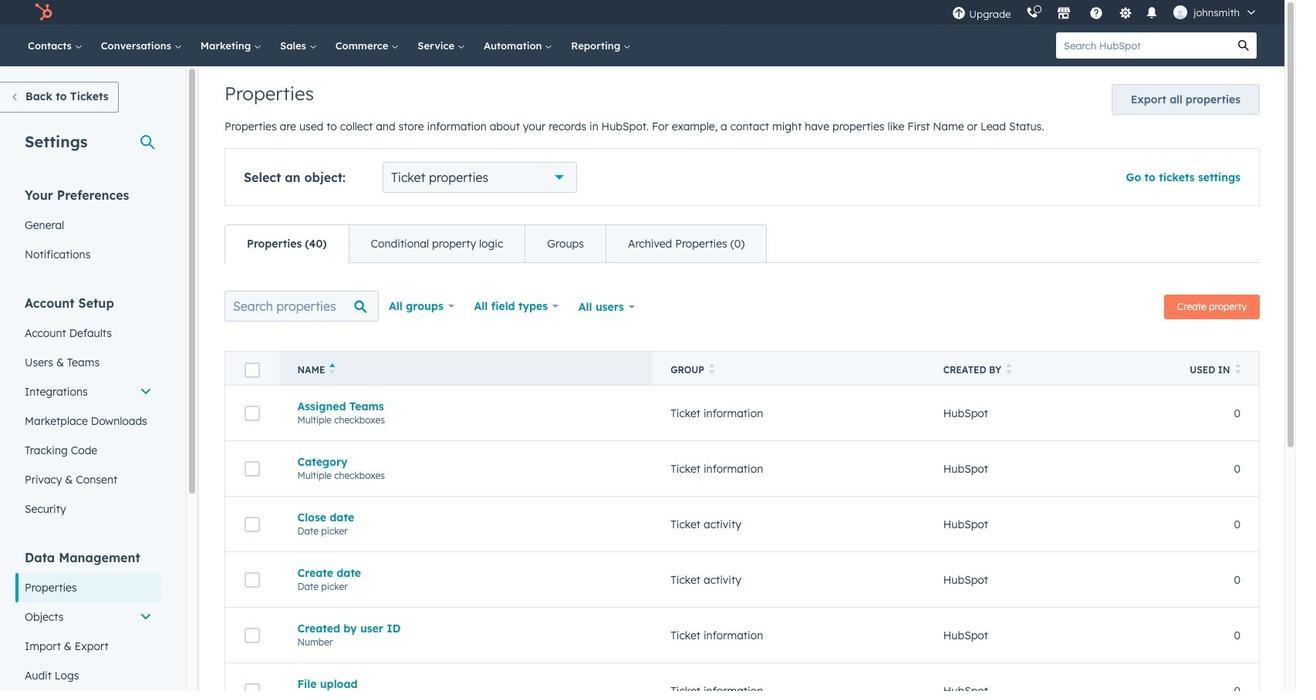 Task type: locate. For each thing, give the bounding box(es) containing it.
Search HubSpot search field
[[1057, 32, 1231, 59]]

tab panel
[[225, 262, 1260, 692]]

1 horizontal spatial press to sort. image
[[1007, 364, 1012, 374]]

marketplaces image
[[1058, 7, 1072, 21]]

1 horizontal spatial press to sort. element
[[1007, 364, 1012, 377]]

press to sort. element
[[709, 364, 715, 377], [1007, 364, 1012, 377], [1235, 364, 1241, 377]]

account setup element
[[15, 295, 161, 524]]

ascending sort. press to sort descending. image
[[330, 364, 336, 374]]

1 press to sort. image from the left
[[709, 364, 715, 374]]

press to sort. image
[[709, 364, 715, 374], [1007, 364, 1012, 374], [1235, 364, 1241, 374]]

tab list
[[225, 225, 767, 263]]

2 horizontal spatial press to sort. element
[[1235, 364, 1241, 377]]

menu
[[945, 0, 1267, 25]]

2 horizontal spatial press to sort. image
[[1235, 364, 1241, 374]]

3 press to sort. image from the left
[[1235, 364, 1241, 374]]

2 press to sort. image from the left
[[1007, 364, 1012, 374]]

0 horizontal spatial press to sort. image
[[709, 364, 715, 374]]

0 horizontal spatial press to sort. element
[[709, 364, 715, 377]]

3 press to sort. element from the left
[[1235, 364, 1241, 377]]



Task type: describe. For each thing, give the bounding box(es) containing it.
2 press to sort. element from the left
[[1007, 364, 1012, 377]]

your preferences element
[[15, 187, 161, 269]]

ascending sort. press to sort descending. element
[[330, 364, 336, 377]]

Search search field
[[225, 291, 379, 322]]

data management element
[[15, 550, 161, 691]]

john smith image
[[1174, 5, 1188, 19]]

1 press to sort. element from the left
[[709, 364, 715, 377]]



Task type: vqa. For each thing, say whether or not it's contained in the screenshot.
bottommost view
no



